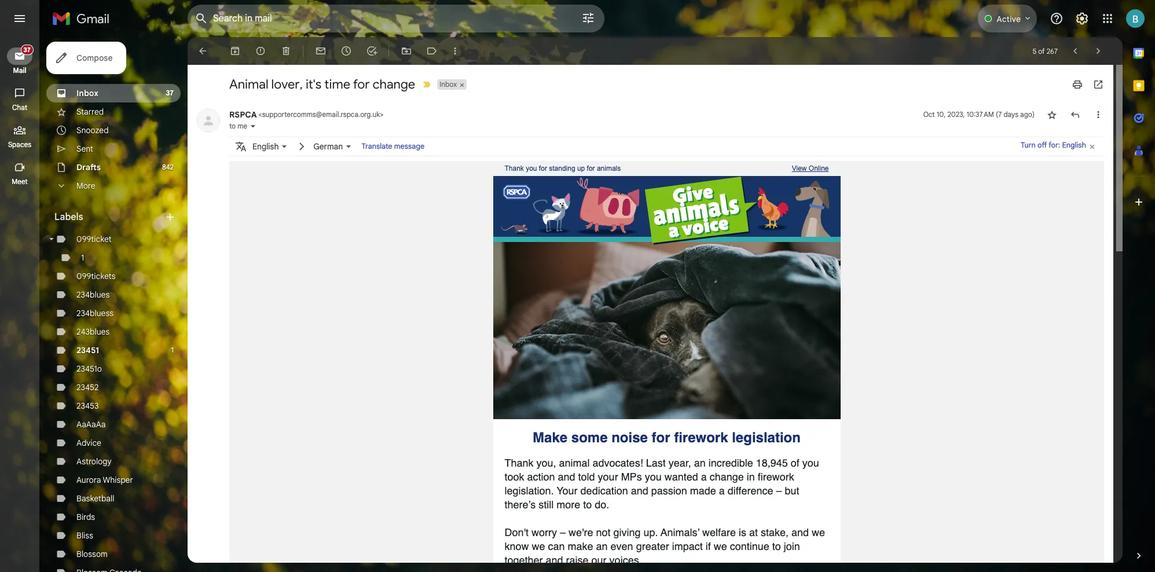 Task type: vqa. For each thing, say whether or not it's contained in the screenshot.
animals'
yes



Task type: locate. For each thing, give the bounding box(es) containing it.
giving
[[614, 527, 641, 539]]

1 horizontal spatial –
[[777, 485, 782, 497]]

a up made
[[701, 471, 707, 483]]

23453 link
[[76, 401, 99, 411]]

last
[[646, 457, 666, 469]]

234blues link
[[76, 290, 110, 300]]

search in mail image
[[191, 8, 212, 29]]

0 vertical spatial 37
[[24, 46, 31, 54]]

10:37 am
[[967, 110, 995, 119]]

aurora whisper link
[[76, 475, 133, 485]]

translate message
[[362, 142, 425, 151]]

tab list
[[1123, 37, 1156, 531]]

navigation
[[0, 37, 41, 572]]

delete image
[[280, 45, 292, 57]]

legislation.
[[505, 485, 554, 497]]

0 horizontal spatial –
[[560, 527, 566, 539]]

and down can
[[546, 554, 563, 567]]

aurora whisper
[[76, 475, 133, 485]]

2 vertical spatial you
[[645, 471, 662, 483]]

to inside thank you, animal advocates! last year, an incredible 18,945 of you took action and told your mps you wanted a change in firework legislation. your dedication and passion made a difference – but there's still more to do.
[[583, 499, 592, 511]]

change down the incredible
[[710, 471, 744, 483]]

<
[[259, 110, 262, 119]]

Search in mail text field
[[213, 13, 549, 24]]

for right time
[[353, 76, 370, 92]]

1 vertical spatial 37
[[166, 89, 174, 97]]

2 vertical spatial to
[[773, 540, 781, 553]]

0 horizontal spatial you
[[526, 165, 537, 173]]

but
[[785, 485, 800, 497]]

1 vertical spatial thank
[[505, 457, 534, 469]]

view online
[[792, 165, 829, 173]]

english right for:
[[1063, 140, 1087, 150]]

1 horizontal spatial an
[[694, 457, 706, 469]]

more
[[76, 181, 95, 191]]

oct
[[924, 110, 935, 119]]

is
[[739, 527, 747, 539]]

inbox down more image
[[440, 80, 457, 89]]

0 vertical spatial an
[[694, 457, 706, 469]]

1 vertical spatial to
[[583, 499, 592, 511]]

0 horizontal spatial an
[[596, 540, 608, 553]]

2 horizontal spatial you
[[803, 457, 820, 469]]

don't
[[505, 527, 529, 539]]

still
[[539, 499, 554, 511]]

0 horizontal spatial 1
[[81, 253, 84, 263]]

off
[[1038, 140, 1047, 150]]

0 vertical spatial a
[[701, 471, 707, 483]]

thank
[[505, 165, 524, 173], [505, 457, 534, 469]]

know
[[505, 540, 529, 553]]

navigation containing mail
[[0, 37, 41, 572]]

0 horizontal spatial 37
[[24, 46, 31, 54]]

0 vertical spatial to
[[229, 122, 236, 130]]

1 vertical spatial –
[[560, 527, 566, 539]]

–
[[777, 485, 782, 497], [560, 527, 566, 539]]

and up your
[[558, 471, 576, 483]]

your
[[557, 485, 578, 497]]

change up > at the top left of page
[[373, 76, 415, 92]]

inbox button
[[437, 79, 458, 90]]

a
[[701, 471, 707, 483], [719, 485, 725, 497]]

year,
[[669, 457, 691, 469]]

0 horizontal spatial change
[[373, 76, 415, 92]]

an right year,
[[694, 457, 706, 469]]

we're
[[569, 527, 593, 539]]

2 horizontal spatial to
[[773, 540, 781, 553]]

you right '18,945'
[[803, 457, 820, 469]]

thank left standing
[[505, 165, 524, 173]]

2023,
[[948, 110, 965, 119]]

don't worry – we're not giving up. animals' welfare is at stake, and we know we can make an even greater impact if we continue to join together and raise our voices.
[[505, 527, 825, 567]]

join
[[784, 540, 800, 553]]

chat
[[12, 103, 27, 112]]

back to inbox image
[[197, 45, 209, 57]]

1 vertical spatial 1
[[171, 346, 174, 355]]

1 horizontal spatial to
[[583, 499, 592, 511]]

to down stake,
[[773, 540, 781, 553]]

change
[[373, 76, 415, 92], [710, 471, 744, 483]]

standing
[[549, 165, 576, 173]]

2 thank from the top
[[505, 457, 534, 469]]

1 vertical spatial an
[[596, 540, 608, 553]]

37
[[24, 46, 31, 54], [166, 89, 174, 97]]

stake,
[[761, 527, 789, 539]]

we right stake,
[[812, 527, 825, 539]]

5
[[1033, 47, 1037, 55]]

difference
[[728, 485, 774, 497]]

main menu image
[[13, 12, 27, 25]]

you down 'last'
[[645, 471, 662, 483]]

234bluess link
[[76, 308, 114, 319]]

2 horizontal spatial we
[[812, 527, 825, 539]]

animals
[[597, 165, 621, 173]]

show details image
[[250, 123, 257, 130]]

took
[[505, 471, 525, 483]]

aaaaaa
[[76, 419, 106, 430]]

23453
[[76, 401, 99, 411]]

made
[[690, 485, 716, 497]]

english down the show details "icon"
[[253, 141, 279, 151]]

a right made
[[719, 485, 725, 497]]

to me
[[229, 122, 247, 130]]

english inside list box
[[253, 141, 279, 151]]

aurora
[[76, 475, 101, 485]]

inbox for inbox link on the top left of the page
[[76, 88, 98, 98]]

0 vertical spatial change
[[373, 76, 415, 92]]

noise
[[612, 430, 648, 446]]

message
[[394, 142, 425, 151]]

1 horizontal spatial 1
[[171, 346, 174, 355]]

an inside don't worry – we're not giving up. animals' welfare is at stake, and we know we can make an even greater impact if we continue to join together and raise our voices.
[[596, 540, 608, 553]]

time
[[325, 76, 350, 92]]

at
[[750, 527, 758, 539]]

to left me
[[229, 122, 236, 130]]

more button
[[46, 177, 181, 195]]

advanced search options image
[[577, 6, 600, 30]]

of right 5
[[1039, 47, 1045, 55]]

welfare
[[703, 527, 736, 539]]

for left standing
[[539, 165, 547, 173]]

for up 'last'
[[652, 430, 671, 446]]

we down the worry
[[532, 540, 545, 553]]

thank inside thank you, animal advocates! last year, an incredible 18,945 of you took action and told your mps you wanted a change in firework legislation. your dedication and passion made a difference – but there's still more to do.
[[505, 457, 534, 469]]

0 horizontal spatial to
[[229, 122, 236, 130]]

of right '18,945'
[[791, 457, 800, 469]]

wanted
[[665, 471, 698, 483]]

me
[[238, 122, 247, 130]]

1 horizontal spatial a
[[719, 485, 725, 497]]

0 horizontal spatial of
[[791, 457, 800, 469]]

– up can
[[560, 527, 566, 539]]

oct 10, 2023, 10:37 am (7 days ago) cell
[[924, 109, 1035, 120]]

thank up took
[[505, 457, 534, 469]]

rspca
[[229, 109, 257, 120]]

move to image
[[401, 45, 412, 57]]

0 vertical spatial –
[[777, 485, 782, 497]]

we right if
[[714, 540, 727, 553]]

1 vertical spatial change
[[710, 471, 744, 483]]

1 horizontal spatial change
[[710, 471, 744, 483]]

you left standing
[[526, 165, 537, 173]]

it's
[[306, 76, 322, 92]]

5 of 267
[[1033, 47, 1058, 55]]

0 horizontal spatial english
[[253, 141, 279, 151]]

Not starred checkbox
[[1047, 109, 1058, 120]]

099tickets link
[[76, 271, 116, 282]]

thank for thank you for standing up for animals
[[505, 165, 524, 173]]

inbox link
[[76, 88, 98, 98]]

gmail image
[[52, 7, 115, 30]]

rspca cell
[[229, 109, 384, 120]]

0 horizontal spatial a
[[701, 471, 707, 483]]

firework
[[758, 471, 795, 483]]

– inside thank you, animal advocates! last year, an incredible 18,945 of you took action and told your mps you wanted a change in firework legislation. your dedication and passion made a difference – but there's still more to do.
[[777, 485, 782, 497]]

inbox
[[440, 80, 457, 89], [76, 88, 98, 98]]

0 horizontal spatial inbox
[[76, 88, 98, 98]]

in
[[747, 471, 755, 483]]

0 vertical spatial 1
[[81, 253, 84, 263]]

inbox up the starred
[[76, 88, 98, 98]]

23451o
[[76, 364, 102, 374]]

if
[[706, 540, 711, 553]]

inbox inside button
[[440, 80, 457, 89]]

impact
[[672, 540, 703, 553]]

some
[[572, 430, 608, 446]]

1 horizontal spatial of
[[1039, 47, 1045, 55]]

thank you, animal advocates! last year, an incredible 18,945 of you took action and told your mps you wanted a change in firework legislation. your dedication and passion made a difference – but there's still more to do.
[[505, 457, 820, 511]]

you,
[[537, 457, 556, 469]]

an down not
[[596, 540, 608, 553]]

1 vertical spatial of
[[791, 457, 800, 469]]

243blues link
[[76, 327, 110, 337]]

099ticket link
[[76, 234, 112, 244]]

1 horizontal spatial inbox
[[440, 80, 457, 89]]

for
[[353, 76, 370, 92], [539, 165, 547, 173], [587, 165, 595, 173], [652, 430, 671, 446]]

to left do.
[[583, 499, 592, 511]]

1 thank from the top
[[505, 165, 524, 173]]

thank for thank you, animal advocates! last year, an incredible 18,945 of you took action and told your mps you wanted a change in firework legislation. your dedication and passion made a difference – but there's still more to do.
[[505, 457, 534, 469]]

– left but
[[777, 485, 782, 497]]

1 horizontal spatial 37
[[166, 89, 174, 97]]

0 vertical spatial thank
[[505, 165, 524, 173]]



Task type: describe. For each thing, give the bounding box(es) containing it.
labels image
[[426, 45, 438, 57]]

mail heading
[[0, 66, 39, 75]]

animal
[[559, 457, 590, 469]]

0 vertical spatial of
[[1039, 47, 1045, 55]]

234bluess
[[76, 308, 114, 319]]

more
[[557, 499, 581, 511]]

of inside thank you, animal advocates! last year, an incredible 18,945 of you took action and told your mps you wanted a change in firework legislation. your dedication and passion made a difference – but there's still more to do.
[[791, 457, 800, 469]]

mail
[[13, 66, 26, 75]]

23451o link
[[76, 364, 102, 374]]

snoozed
[[76, 125, 109, 136]]

234blues
[[76, 290, 110, 300]]

animal
[[229, 76, 269, 92]]

– inside don't worry – we're not giving up. animals' welfare is at stake, and we know we can make an even greater impact if we continue to join together and raise our voices.
[[560, 527, 566, 539]]

turn off for: english
[[1021, 140, 1087, 150]]

aaaaaa link
[[76, 419, 106, 430]]

099ticket
[[76, 234, 112, 244]]

basketball link
[[76, 494, 114, 504]]

labels
[[54, 211, 83, 223]]

bliss
[[76, 531, 93, 541]]

1 horizontal spatial you
[[645, 471, 662, 483]]

1 vertical spatial you
[[803, 457, 820, 469]]

23451 link
[[76, 345, 99, 356]]

and up join
[[792, 527, 809, 539]]

view online link
[[792, 165, 829, 173]]

up
[[577, 165, 585, 173]]

099tickets
[[76, 271, 116, 282]]

your
[[598, 471, 618, 483]]

to inside don't worry – we're not giving up. animals' welfare is at stake, and we know we can make an even greater impact if we continue to join together and raise our voices.
[[773, 540, 781, 553]]

meet
[[12, 177, 28, 186]]

even
[[611, 540, 634, 553]]

chat heading
[[0, 103, 39, 112]]

oct 10, 2023, 10:37 am (7 days ago)
[[924, 110, 1035, 119]]

sent link
[[76, 144, 93, 154]]

drafts
[[76, 162, 101, 173]]

>
[[380, 110, 384, 119]]

0 vertical spatial you
[[526, 165, 537, 173]]

23452
[[76, 382, 99, 393]]

worry
[[532, 527, 557, 539]]

together
[[505, 554, 543, 567]]

snooze image
[[341, 45, 352, 57]]

for right the up
[[587, 165, 595, 173]]

more image
[[450, 45, 461, 57]]

days
[[1004, 110, 1019, 119]]

do.
[[595, 499, 610, 511]]

can
[[548, 540, 565, 553]]

firework legislation
[[674, 430, 801, 446]]

german
[[314, 141, 343, 151]]

an inside thank you, animal advocates! last year, an incredible 18,945 of you took action and told your mps you wanted a change in firework legislation. your dedication and passion made a difference – but there's still more to do.
[[694, 457, 706, 469]]

not starred image
[[1047, 109, 1058, 120]]

support image
[[1050, 12, 1064, 25]]

blossom
[[76, 549, 108, 560]]

1 horizontal spatial english
[[1063, 140, 1087, 150]]

starred
[[76, 107, 104, 117]]

1 link
[[81, 253, 84, 263]]

37 link
[[7, 45, 34, 65]]

labels heading
[[54, 211, 165, 223]]

spaces heading
[[0, 140, 39, 149]]

267
[[1047, 47, 1058, 55]]

and down mps at the bottom right of the page
[[631, 485, 649, 497]]

37 inside navigation
[[24, 46, 31, 54]]

up.
[[644, 527, 658, 539]]

Search in mail search field
[[188, 5, 605, 32]]

continue
[[730, 540, 770, 553]]

sent
[[76, 144, 93, 154]]

whisper
[[103, 475, 133, 485]]

basketball
[[76, 494, 114, 504]]

add to tasks image
[[366, 45, 378, 57]]

advice
[[76, 438, 101, 448]]

not
[[596, 527, 611, 539]]

842
[[162, 163, 174, 171]]

make
[[568, 540, 594, 553]]

turn
[[1021, 140, 1036, 150]]

mark as unread image
[[315, 45, 327, 57]]

there's
[[505, 499, 536, 511]]

told
[[578, 471, 595, 483]]

raise
[[566, 554, 589, 567]]

german option
[[314, 139, 343, 154]]

rspca < supportercomms@email.rspca.org.uk >
[[229, 109, 384, 120]]

make some noise for firework legislation
[[533, 430, 801, 446]]

translate
[[362, 142, 392, 151]]

english option
[[253, 139, 279, 154]]

english list box
[[253, 139, 290, 154]]

compose button
[[46, 42, 127, 74]]

animals'
[[661, 527, 700, 539]]

animal lover, it's time for change
[[229, 76, 415, 92]]

inbox for inbox button
[[440, 80, 457, 89]]

archive image
[[229, 45, 241, 57]]

meet heading
[[0, 177, 39, 187]]

for:
[[1049, 140, 1061, 150]]

snoozed link
[[76, 125, 109, 136]]

spaces
[[8, 140, 31, 149]]

settings image
[[1076, 12, 1090, 25]]

1 vertical spatial a
[[719, 485, 725, 497]]

report spam image
[[255, 45, 266, 57]]

18,945
[[756, 457, 788, 469]]

german list box
[[314, 139, 355, 154]]

243blues
[[76, 327, 110, 337]]

our
[[592, 554, 607, 567]]

blossom link
[[76, 549, 108, 560]]

(7
[[996, 110, 1002, 119]]

astrology link
[[76, 456, 112, 467]]

change inside thank you, animal advocates! last year, an incredible 18,945 of you took action and told your mps you wanted a change in firework legislation. your dedication and passion made a difference – but there's still more to do.
[[710, 471, 744, 483]]

birds link
[[76, 512, 95, 523]]

1 horizontal spatial we
[[714, 540, 727, 553]]

starred link
[[76, 107, 104, 117]]

dedication
[[581, 485, 628, 497]]

passion
[[652, 485, 687, 497]]

0 horizontal spatial we
[[532, 540, 545, 553]]

bliss link
[[76, 531, 93, 541]]



